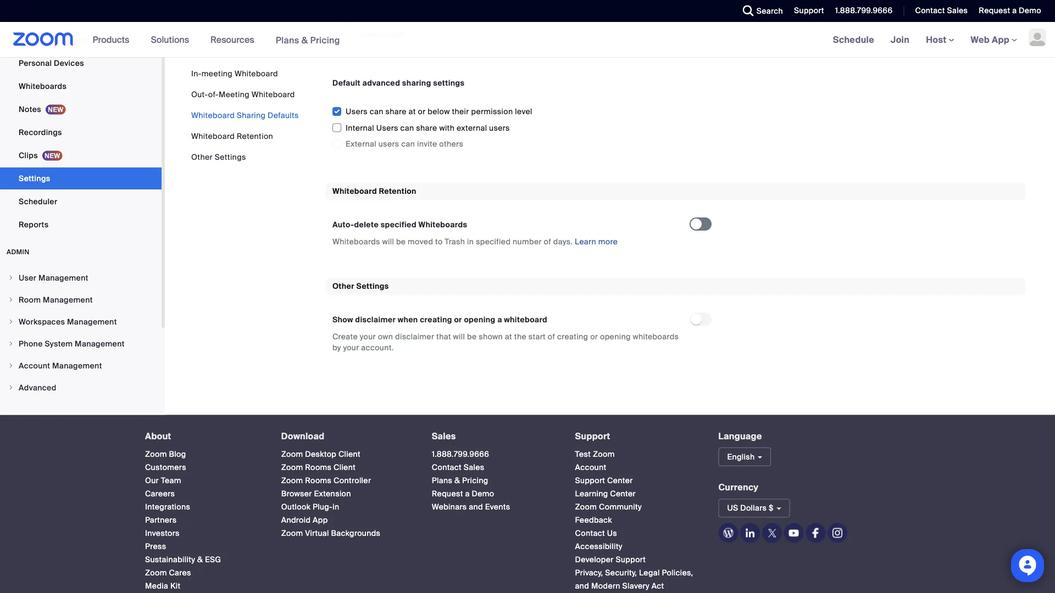 Task type: describe. For each thing, give the bounding box(es) containing it.
default advanced sharing settings
[[332, 78, 465, 88]]

zoom blog customers our team careers integrations partners investors press sustainability & esg zoom cares media kit
[[145, 449, 221, 591]]

pricing inside 1.888.799.9666 contact sales plans & pricing request a demo webinars and events
[[462, 476, 488, 486]]

1 vertical spatial center
[[610, 489, 636, 499]]

can for users
[[400, 123, 414, 133]]

& inside zoom blog customers our team careers integrations partners investors press sustainability & esg zoom cares media kit
[[197, 555, 203, 565]]

contact sales
[[915, 5, 968, 16]]

search button
[[735, 0, 786, 22]]

others
[[439, 139, 463, 149]]

integrations link
[[145, 502, 190, 512]]

zoom rooms controller link
[[281, 476, 371, 486]]

account link
[[575, 462, 606, 473]]

solutions button
[[151, 22, 194, 57]]

1 vertical spatial users
[[379, 139, 399, 149]]

in inside zoom desktop client zoom rooms client zoom rooms controller browser extension outlook plug-in android app zoom virtual backgrounds
[[333, 502, 339, 512]]

phone for phone
[[19, 12, 43, 22]]

whiteboards link
[[0, 76, 162, 98]]

request a demo
[[979, 5, 1041, 16]]

notes
[[19, 104, 41, 115]]

create your own disclaimer that will be shown at the start of creating or opening whiteboards by your account.
[[332, 332, 679, 353]]

advanced menu item
[[0, 378, 162, 399]]

android app link
[[281, 515, 328, 525]]

careers link
[[145, 489, 175, 499]]

test zoom account support center learning center zoom community feedback contact us accessibility developer support privacy, security, legal policies, and modern slavery ac
[[575, 449, 693, 594]]

2 is from the left
[[565, 16, 572, 26]]

join link
[[883, 22, 918, 57]]

2 horizontal spatial contact
[[915, 5, 945, 16]]

room management menu item
[[0, 290, 162, 311]]

host
[[926, 34, 949, 45]]

pricing inside the 'product information' navigation
[[310, 34, 340, 46]]

user management menu item
[[0, 268, 162, 289]]

chosen
[[574, 16, 601, 26]]

search
[[757, 6, 783, 16]]

outlook plug-in link
[[281, 502, 339, 512]]

phone for phone system management
[[19, 339, 43, 349]]

zoom blog link
[[145, 449, 186, 459]]

1 vertical spatial share
[[416, 123, 437, 133]]

learning center link
[[575, 489, 636, 499]]

recordings link
[[0, 122, 162, 144]]

of inside create your own disclaimer that will be shown at the start of creating or opening whiteboards by your account.
[[548, 332, 555, 342]]

whiteboards will be moved to trash in specified number of days. learn more
[[332, 237, 618, 247]]

advanced
[[362, 78, 400, 88]]

web app
[[971, 34, 1010, 45]]

when "only invited users" is selected, the access level is chosen for each user when added.
[[359, 16, 653, 39]]

& inside the 'product information' navigation
[[302, 34, 308, 46]]

security,
[[605, 568, 637, 578]]

host button
[[926, 34, 954, 45]]

us dollars $ button
[[719, 499, 790, 518]]

management for room management
[[43, 295, 93, 305]]

test
[[575, 449, 591, 459]]

1 vertical spatial client
[[334, 462, 356, 473]]

management inside phone system management menu item
[[75, 339, 125, 349]]

right image inside advanced menu item
[[8, 385, 14, 392]]

us
[[607, 528, 617, 539]]

english
[[727, 452, 755, 462]]

of inside whiteboard retention element
[[544, 237, 551, 247]]

zoom desktop client link
[[281, 449, 360, 459]]

opening inside create your own disclaimer that will be shown at the start of creating or opening whiteboards by your account.
[[600, 332, 631, 342]]

demo inside 1.888.799.9666 contact sales plans & pricing request a demo webinars and events
[[472, 489, 494, 499]]

contact inside the test zoom account support center learning center zoom community feedback contact us accessibility developer support privacy, security, legal policies, and modern slavery ac
[[575, 528, 605, 539]]

other inside menu bar
[[191, 152, 213, 162]]

plans & pricing
[[276, 34, 340, 46]]

1 vertical spatial whiteboard retention
[[332, 186, 416, 196]]

modern
[[591, 581, 620, 591]]

press
[[145, 542, 166, 552]]

retention inside menu bar
[[237, 131, 273, 141]]

0 horizontal spatial sales
[[432, 431, 456, 442]]

us
[[727, 503, 738, 514]]

2 horizontal spatial whiteboards
[[419, 220, 467, 230]]

product information navigation
[[84, 22, 348, 58]]

backgrounds
[[331, 528, 380, 539]]

show disclaimer when creating or opening a whiteboard
[[332, 315, 547, 325]]

$
[[769, 503, 774, 514]]

legal
[[639, 568, 660, 578]]

android
[[281, 515, 311, 525]]

2 vertical spatial settings
[[356, 281, 389, 292]]

0 horizontal spatial creating
[[420, 315, 452, 325]]

or for below
[[418, 107, 426, 117]]

1.888.799.9666 for 1.888.799.9666 contact sales plans & pricing request a demo webinars and events
[[432, 449, 489, 459]]

plans inside 1.888.799.9666 contact sales plans & pricing request a demo webinars and events
[[432, 476, 452, 486]]

accessibility
[[575, 542, 622, 552]]

notes link
[[0, 99, 162, 121]]

resources
[[211, 34, 254, 45]]

0 vertical spatial can
[[370, 107, 383, 117]]

zoom rooms client link
[[281, 462, 356, 473]]

cares
[[169, 568, 191, 578]]

the inside create your own disclaimer that will be shown at the start of creating or opening whiteboards by your account.
[[514, 332, 526, 342]]

2 rooms from the top
[[305, 476, 332, 486]]

that
[[436, 332, 451, 342]]

auto-
[[332, 220, 354, 230]]

partners
[[145, 515, 177, 525]]

sales inside 1.888.799.9666 contact sales plans & pricing request a demo webinars and events
[[464, 462, 485, 473]]

right image for user
[[8, 275, 14, 282]]

invited
[[404, 16, 429, 26]]

learning
[[575, 489, 608, 499]]

scheduler
[[19, 197, 57, 207]]

permission
[[471, 107, 513, 117]]

internal users can share with external users
[[346, 123, 510, 133]]

whiteboard
[[504, 315, 547, 325]]

1 is from the left
[[458, 16, 464, 26]]

show
[[332, 315, 353, 325]]

of-
[[208, 89, 219, 99]]

web
[[971, 34, 990, 45]]

when inside other settings element
[[398, 315, 418, 325]]

dollars
[[740, 503, 767, 514]]

resources button
[[211, 22, 259, 57]]

at inside create your own disclaimer that will be shown at the start of creating or opening whiteboards by your account.
[[505, 332, 512, 342]]

out-of-meeting whiteboard link
[[191, 89, 295, 99]]

added.
[[381, 29, 407, 39]]

or for opening
[[454, 315, 462, 325]]

schedule link
[[825, 22, 883, 57]]

a inside 1.888.799.9666 contact sales plans & pricing request a demo webinars and events
[[465, 489, 470, 499]]

0 vertical spatial specified
[[381, 220, 417, 230]]

account inside menu item
[[19, 361, 50, 371]]

support right search
[[794, 5, 824, 16]]

0 vertical spatial client
[[338, 449, 360, 459]]

external users can invite others
[[346, 139, 463, 149]]

1 horizontal spatial users
[[376, 123, 398, 133]]

0 vertical spatial users
[[346, 107, 368, 117]]

creating inside create your own disclaimer that will be shown at the start of creating or opening whiteboards by your account.
[[557, 332, 588, 342]]

1 horizontal spatial retention
[[379, 186, 416, 196]]

whiteboard retention element
[[326, 183, 1026, 261]]

customers
[[145, 462, 186, 473]]

1.888.799.9666 button up schedule
[[827, 0, 895, 22]]

0 vertical spatial center
[[607, 476, 633, 486]]

support up test zoom link
[[575, 431, 610, 442]]

whiteboards
[[633, 332, 679, 342]]

1 horizontal spatial other settings
[[332, 281, 389, 292]]

app inside zoom desktop client zoom rooms client zoom rooms controller browser extension outlook plug-in android app zoom virtual backgrounds
[[313, 515, 328, 525]]

1 horizontal spatial users
[[489, 123, 510, 133]]

0 horizontal spatial at
[[409, 107, 416, 117]]

by
[[332, 343, 341, 353]]

delete
[[354, 220, 379, 230]]

browser
[[281, 489, 312, 499]]

slavery
[[622, 581, 650, 591]]

join
[[891, 34, 910, 45]]

whiteboards for whiteboards will be moved to trash in specified number of days. learn more
[[332, 237, 380, 247]]

1 horizontal spatial your
[[360, 332, 376, 342]]

investors
[[145, 528, 180, 539]]

user
[[636, 16, 653, 26]]

personal contacts
[[19, 35, 88, 45]]

1 vertical spatial specified
[[476, 237, 511, 247]]

whiteboard up the out-of-meeting whiteboard link
[[235, 68, 278, 79]]

sharing
[[402, 78, 431, 88]]

phone link
[[0, 6, 162, 28]]

outlook
[[281, 502, 311, 512]]

other settings element
[[326, 278, 1026, 367]]

workspaces management menu item
[[0, 312, 162, 333]]

when inside when "only invited users" is selected, the access level is chosen for each user when added.
[[359, 29, 379, 39]]

external
[[457, 123, 487, 133]]

0 vertical spatial share
[[386, 107, 407, 117]]

learn
[[575, 237, 596, 247]]

system
[[45, 339, 73, 349]]

disclaimer inside create your own disclaimer that will be shown at the start of creating or opening whiteboards by your account.
[[395, 332, 434, 342]]

support center link
[[575, 476, 633, 486]]

0 horizontal spatial opening
[[464, 315, 495, 325]]



Task type: locate. For each thing, give the bounding box(es) containing it.
1 vertical spatial rooms
[[305, 476, 332, 486]]

the left access
[[503, 16, 515, 26]]

when "only invited users" is selected, the access level is chosen for each user when added. alert
[[332, 6, 690, 50]]

center up learning center link
[[607, 476, 633, 486]]

2 right image from the top
[[8, 297, 14, 304]]

1 horizontal spatial plans
[[432, 476, 452, 486]]

right image left user
[[8, 275, 14, 282]]

0 horizontal spatial demo
[[472, 489, 494, 499]]

whiteboard retention up delete
[[332, 186, 416, 196]]

support down account link
[[575, 476, 605, 486]]

a up shown
[[497, 315, 502, 325]]

phone right right image
[[19, 339, 43, 349]]

2 vertical spatial &
[[197, 555, 203, 565]]

1 vertical spatial will
[[453, 332, 465, 342]]

2 vertical spatial whiteboards
[[332, 237, 380, 247]]

right image
[[8, 341, 14, 348]]

integrations
[[145, 502, 190, 512]]

your up account.
[[360, 332, 376, 342]]

management
[[38, 273, 88, 283], [43, 295, 93, 305], [67, 317, 117, 327], [75, 339, 125, 349], [52, 361, 102, 371]]

users up 'external users can invite others'
[[376, 123, 398, 133]]

1 horizontal spatial share
[[416, 123, 437, 133]]

1 vertical spatial other settings
[[332, 281, 389, 292]]

warning image
[[341, 14, 352, 25]]

1 vertical spatial sales
[[432, 431, 456, 442]]

1 vertical spatial disclaimer
[[395, 332, 434, 342]]

settings down whiteboard retention link
[[215, 152, 246, 162]]

banner
[[0, 22, 1055, 58]]

pricing up "default"
[[310, 34, 340, 46]]

1 vertical spatial your
[[343, 343, 359, 353]]

request up "web app" dropdown button
[[979, 5, 1010, 16]]

zoom cares link
[[145, 568, 191, 578]]

1 horizontal spatial in
[[467, 237, 474, 247]]

1 rooms from the top
[[305, 462, 332, 473]]

0 vertical spatial phone
[[19, 12, 43, 22]]

other up show
[[332, 281, 354, 292]]

right image for workspaces
[[8, 319, 14, 326]]

can up 'external users can invite others'
[[400, 123, 414, 133]]

1 horizontal spatial 1.888.799.9666
[[835, 5, 893, 16]]

be
[[396, 237, 406, 247], [467, 332, 477, 342]]

1 vertical spatial opening
[[600, 332, 631, 342]]

products
[[93, 34, 129, 45]]

0 vertical spatial other
[[191, 152, 213, 162]]

is left chosen
[[565, 16, 572, 26]]

contact down feedback button
[[575, 528, 605, 539]]

plans inside the 'product information' navigation
[[276, 34, 299, 46]]

0 vertical spatial retention
[[237, 131, 273, 141]]

1 horizontal spatial contact
[[575, 528, 605, 539]]

0 vertical spatial in
[[467, 237, 474, 247]]

1 horizontal spatial when
[[398, 315, 418, 325]]

0 vertical spatial and
[[469, 502, 483, 512]]

3 right image from the top
[[8, 319, 14, 326]]

defaults
[[268, 110, 299, 120]]

request inside 1.888.799.9666 contact sales plans & pricing request a demo webinars and events
[[432, 489, 463, 499]]

0 horizontal spatial your
[[343, 343, 359, 353]]

management down phone system management menu item
[[52, 361, 102, 371]]

0 vertical spatial will
[[382, 237, 394, 247]]

whiteboard up other settings link
[[191, 131, 235, 141]]

privacy, security, legal policies, and modern slavery ac link
[[575, 568, 693, 594]]

own
[[378, 332, 393, 342]]

right image for room
[[8, 297, 14, 304]]

each
[[616, 16, 634, 26]]

feedback
[[575, 515, 612, 525]]

sales up the host dropdown button
[[947, 5, 968, 16]]

and
[[469, 502, 483, 512], [575, 581, 589, 591]]

1 vertical spatial of
[[548, 332, 555, 342]]

1 horizontal spatial and
[[575, 581, 589, 591]]

0 vertical spatial other settings
[[191, 152, 246, 162]]

specified
[[381, 220, 417, 230], [476, 237, 511, 247]]

the left start
[[514, 332, 526, 342]]

solutions
[[151, 34, 189, 45]]

right image for account
[[8, 363, 14, 370]]

0 vertical spatial users
[[489, 123, 510, 133]]

0 horizontal spatial whiteboards
[[19, 81, 67, 91]]

1 horizontal spatial pricing
[[462, 476, 488, 486]]

right image inside user management menu item
[[8, 275, 14, 282]]

and down privacy,
[[575, 581, 589, 591]]

center up community
[[610, 489, 636, 499]]

1.888.799.9666 contact sales plans & pricing request a demo webinars and events
[[432, 449, 510, 512]]

will down auto-delete specified whiteboards
[[382, 237, 394, 247]]

other down whiteboard retention link
[[191, 152, 213, 162]]

at right shown
[[505, 332, 512, 342]]

1 vertical spatial retention
[[379, 186, 416, 196]]

sharing
[[237, 110, 266, 120]]

in right 'trash'
[[467, 237, 474, 247]]

1 vertical spatial plans
[[432, 476, 452, 486]]

personal up personal devices
[[19, 35, 52, 45]]

learn more link
[[575, 237, 618, 247]]

scheduler link
[[0, 191, 162, 213]]

can up internal
[[370, 107, 383, 117]]

workspaces
[[19, 317, 65, 327]]

1 horizontal spatial other
[[332, 281, 354, 292]]

management inside user management menu item
[[38, 273, 88, 283]]

1.888.799.9666 button up schedule link
[[835, 5, 893, 16]]

when
[[359, 16, 380, 26]]

be down auto-delete specified whiteboards
[[396, 237, 406, 247]]

plans up webinars
[[432, 476, 452, 486]]

right image up right image
[[8, 319, 14, 326]]

2 horizontal spatial &
[[454, 476, 460, 486]]

a up webinars and events "link"
[[465, 489, 470, 499]]

0 vertical spatial whiteboard retention
[[191, 131, 273, 141]]

access
[[517, 16, 544, 26]]

contact up host
[[915, 5, 945, 16]]

in down "extension"
[[333, 502, 339, 512]]

desktop
[[305, 449, 336, 459]]

whiteboard down the of-
[[191, 110, 235, 120]]

will inside whiteboard retention element
[[382, 237, 394, 247]]

close image
[[668, 14, 681, 24]]

1 vertical spatial app
[[313, 515, 328, 525]]

0 horizontal spatial other settings
[[191, 152, 246, 162]]

reports link
[[0, 214, 162, 236]]

of right start
[[548, 332, 555, 342]]

a inside other settings element
[[497, 315, 502, 325]]

will right that
[[453, 332, 465, 342]]

settings
[[215, 152, 246, 162], [19, 174, 50, 184], [356, 281, 389, 292]]

sustainability & esg link
[[145, 555, 221, 565]]

whiteboard
[[235, 68, 278, 79], [252, 89, 295, 99], [191, 110, 235, 120], [191, 131, 235, 141], [332, 186, 377, 196]]

right image inside the room management menu item
[[8, 297, 14, 304]]

careers
[[145, 489, 175, 499]]

other settings
[[191, 152, 246, 162], [332, 281, 389, 292]]

1.888.799.9666 for 1.888.799.9666
[[835, 5, 893, 16]]

can left the invite
[[401, 139, 415, 149]]

level right permission
[[515, 107, 532, 117]]

be inside whiteboard retention element
[[396, 237, 406, 247]]

0 horizontal spatial users
[[379, 139, 399, 149]]

meeting
[[202, 68, 233, 79]]

settings up scheduler
[[19, 174, 50, 184]]

1 horizontal spatial opening
[[600, 332, 631, 342]]

banner containing products
[[0, 22, 1055, 58]]

whiteboard retention down whiteboard sharing defaults
[[191, 131, 273, 141]]

other
[[191, 152, 213, 162], [332, 281, 354, 292]]

0 horizontal spatial app
[[313, 515, 328, 525]]

1 vertical spatial pricing
[[462, 476, 488, 486]]

be inside create your own disclaimer that will be shown at the start of creating or opening whiteboards by your account.
[[467, 332, 477, 342]]

disclaimer up own
[[355, 315, 396, 325]]

and inside 1.888.799.9666 contact sales plans & pricing request a demo webinars and events
[[469, 502, 483, 512]]

1 phone from the top
[[19, 12, 43, 22]]

1.888.799.9666 down sales link
[[432, 449, 489, 459]]

kit
[[170, 581, 180, 591]]

1 vertical spatial settings
[[19, 174, 50, 184]]

support up security,
[[616, 555, 646, 565]]

moved
[[408, 237, 433, 247]]

admin menu menu
[[0, 268, 162, 400]]

1 vertical spatial level
[[515, 107, 532, 117]]

1 vertical spatial when
[[398, 315, 418, 325]]

management for workspaces management
[[67, 317, 117, 327]]

app right web
[[992, 34, 1010, 45]]

request up webinars
[[432, 489, 463, 499]]

plans right resources dropdown button
[[276, 34, 299, 46]]

your
[[360, 332, 376, 342], [343, 343, 359, 353]]

settings up own
[[356, 281, 389, 292]]

plug-
[[313, 502, 333, 512]]

rooms down zoom rooms client link
[[305, 476, 332, 486]]

demo up the profile picture
[[1019, 5, 1041, 16]]

share down default advanced sharing settings
[[386, 107, 407, 117]]

be left shown
[[467, 332, 477, 342]]

level for permission
[[515, 107, 532, 117]]

management for user management
[[38, 273, 88, 283]]

whiteboards down personal devices
[[19, 81, 67, 91]]

zoom logo image
[[13, 32, 73, 46]]

whiteboard retention link
[[191, 131, 273, 141]]

and left events
[[469, 502, 483, 512]]

contact inside 1.888.799.9666 contact sales plans & pricing request a demo webinars and events
[[432, 462, 462, 473]]

right image down right image
[[8, 363, 14, 370]]

rooms down the desktop
[[305, 462, 332, 473]]

1 vertical spatial whiteboards
[[419, 220, 467, 230]]

whiteboard sharing defaults
[[191, 110, 299, 120]]

share up the invite
[[416, 123, 437, 133]]

right image inside the account management menu item
[[8, 363, 14, 370]]

1.888.799.9666 up schedule link
[[835, 5, 893, 16]]

our team link
[[145, 476, 181, 486]]

sales up "1.888.799.9666" link
[[432, 431, 456, 442]]

0 horizontal spatial when
[[359, 29, 379, 39]]

your down create at the bottom left of page
[[343, 343, 359, 353]]

a up "web app" dropdown button
[[1012, 5, 1017, 16]]

1 horizontal spatial creating
[[557, 332, 588, 342]]

1 horizontal spatial or
[[454, 315, 462, 325]]

1 vertical spatial users
[[376, 123, 398, 133]]

will inside create your own disclaimer that will be shown at the start of creating or opening whiteboards by your account.
[[453, 332, 465, 342]]

community
[[599, 502, 642, 512]]

settings inside "link"
[[19, 174, 50, 184]]

about link
[[145, 431, 171, 442]]

1 horizontal spatial level
[[546, 16, 563, 26]]

0 vertical spatial of
[[544, 237, 551, 247]]

right image
[[8, 275, 14, 282], [8, 297, 14, 304], [8, 319, 14, 326], [8, 363, 14, 370], [8, 385, 14, 392]]

level inside when "only invited users" is selected, the access level is chosen for each user when added.
[[546, 16, 563, 26]]

demo up webinars and events "link"
[[472, 489, 494, 499]]

management inside the room management menu item
[[43, 295, 93, 305]]

a
[[1012, 5, 1017, 16], [497, 315, 502, 325], [465, 489, 470, 499]]

users up internal
[[346, 107, 368, 117]]

management up room management at the left of page
[[38, 273, 88, 283]]

1 right image from the top
[[8, 275, 14, 282]]

download link
[[281, 431, 324, 442]]

5 right image from the top
[[8, 385, 14, 392]]

0 vertical spatial pricing
[[310, 34, 340, 46]]

other settings inside menu bar
[[191, 152, 246, 162]]

1 horizontal spatial request
[[979, 5, 1010, 16]]

specified left number
[[476, 237, 511, 247]]

contact down "1.888.799.9666" link
[[432, 462, 462, 473]]

personal devices link
[[0, 52, 162, 74]]

personal menu menu
[[0, 0, 162, 237]]

2 horizontal spatial sales
[[947, 5, 968, 16]]

0 horizontal spatial level
[[515, 107, 532, 117]]

can for users
[[401, 139, 415, 149]]

creating right start
[[557, 332, 588, 342]]

& inside 1.888.799.9666 contact sales plans & pricing request a demo webinars and events
[[454, 476, 460, 486]]

0 horizontal spatial retention
[[237, 131, 273, 141]]

user management
[[19, 273, 88, 283]]

privacy,
[[575, 568, 603, 578]]

1 vertical spatial in
[[333, 502, 339, 512]]

advanced
[[19, 383, 56, 393]]

or inside create your own disclaimer that will be shown at the start of creating or opening whiteboards by your account.
[[590, 332, 598, 342]]

2 vertical spatial or
[[590, 332, 598, 342]]

language
[[719, 431, 762, 442]]

1 vertical spatial request
[[432, 489, 463, 499]]

0 vertical spatial or
[[418, 107, 426, 117]]

workspaces management
[[19, 317, 117, 327]]

1 personal from the top
[[19, 35, 52, 45]]

creating up that
[[420, 315, 452, 325]]

1 vertical spatial account
[[575, 462, 606, 473]]

2 horizontal spatial or
[[590, 332, 598, 342]]

zoom desktop client zoom rooms client zoom rooms controller browser extension outlook plug-in android app zoom virtual backgrounds
[[281, 449, 380, 539]]

1 horizontal spatial whiteboards
[[332, 237, 380, 247]]

management inside the account management menu item
[[52, 361, 102, 371]]

users right external
[[379, 139, 399, 149]]

1 horizontal spatial whiteboard retention
[[332, 186, 416, 196]]

is
[[458, 16, 464, 26], [565, 16, 572, 26]]

1 vertical spatial be
[[467, 332, 477, 342]]

1 horizontal spatial demo
[[1019, 5, 1041, 16]]

the inside when "only invited users" is selected, the access level is chosen for each user when added.
[[503, 16, 515, 26]]

for
[[603, 16, 614, 26]]

to
[[435, 237, 443, 247]]

phone inside personal menu menu
[[19, 12, 43, 22]]

2 vertical spatial a
[[465, 489, 470, 499]]

1 horizontal spatial &
[[302, 34, 308, 46]]

retention up auto-delete specified whiteboards
[[379, 186, 416, 196]]

0 vertical spatial your
[[360, 332, 376, 342]]

controller
[[334, 476, 371, 486]]

2 horizontal spatial a
[[1012, 5, 1017, 16]]

right image left room
[[8, 297, 14, 304]]

1 vertical spatial demo
[[472, 489, 494, 499]]

account inside the test zoom account support center learning center zoom community feedback contact us accessibility developer support privacy, security, legal policies, and modern slavery ac
[[575, 462, 606, 473]]

is right users"
[[458, 16, 464, 26]]

whiteboard up 'defaults'
[[252, 89, 295, 99]]

retention down sharing
[[237, 131, 273, 141]]

support link
[[786, 0, 827, 22], [794, 5, 824, 16], [575, 431, 610, 442]]

0 horizontal spatial in
[[333, 502, 339, 512]]

1 horizontal spatial app
[[992, 34, 1010, 45]]

app down the plug-
[[313, 515, 328, 525]]

policies,
[[662, 568, 693, 578]]

0 horizontal spatial &
[[197, 555, 203, 565]]

shown
[[479, 332, 503, 342]]

management down the room management menu item
[[67, 317, 117, 327]]

0 vertical spatial opening
[[464, 315, 495, 325]]

2 phone from the top
[[19, 339, 43, 349]]

1 vertical spatial &
[[454, 476, 460, 486]]

in inside whiteboard retention element
[[467, 237, 474, 247]]

phone system management menu item
[[0, 334, 162, 355]]

whiteboards
[[19, 81, 67, 91], [419, 220, 467, 230], [332, 237, 380, 247]]

users down permission
[[489, 123, 510, 133]]

virtual
[[305, 528, 329, 539]]

0 vertical spatial 1.888.799.9666
[[835, 5, 893, 16]]

0 vertical spatial account
[[19, 361, 50, 371]]

opening up shown
[[464, 315, 495, 325]]

other settings down whiteboard retention link
[[191, 152, 246, 162]]

1 vertical spatial 1.888.799.9666
[[432, 449, 489, 459]]

press link
[[145, 542, 166, 552]]

whiteboard retention inside menu bar
[[191, 131, 273, 141]]

2 personal from the top
[[19, 58, 52, 68]]

english button
[[719, 448, 771, 467]]

0 vertical spatial disclaimer
[[355, 315, 396, 325]]

meetings navigation
[[825, 22, 1055, 58]]

right image inside workspaces management menu item
[[8, 319, 14, 326]]

clips link
[[0, 145, 162, 167]]

management down workspaces management menu item
[[75, 339, 125, 349]]

trash
[[445, 237, 465, 247]]

whiteboard sharing defaults link
[[191, 110, 299, 120]]

webinars
[[432, 502, 467, 512]]

disclaimer left that
[[395, 332, 434, 342]]

browser extension link
[[281, 489, 351, 499]]

other settings up show
[[332, 281, 389, 292]]

menu bar
[[191, 68, 299, 163]]

whiteboard up auto-
[[332, 186, 377, 196]]

blog
[[169, 449, 186, 459]]

whiteboards down delete
[[332, 237, 380, 247]]

out-of-meeting whiteboard
[[191, 89, 295, 99]]

opening left whiteboards
[[600, 332, 631, 342]]

meeting
[[219, 89, 249, 99]]

support
[[794, 5, 824, 16], [575, 431, 610, 442], [575, 476, 605, 486], [616, 555, 646, 565]]

level
[[546, 16, 563, 26], [515, 107, 532, 117]]

whiteboards inside personal menu menu
[[19, 81, 67, 91]]

personal contacts link
[[0, 29, 162, 51]]

at up internal users can share with external users
[[409, 107, 416, 117]]

of left days.
[[544, 237, 551, 247]]

level right access
[[546, 16, 563, 26]]

personal for personal devices
[[19, 58, 52, 68]]

whiteboards up to
[[419, 220, 467, 230]]

1.888.799.9666 inside 1.888.799.9666 contact sales plans & pricing request a demo webinars and events
[[432, 449, 489, 459]]

phone up zoom logo
[[19, 12, 43, 22]]

level for access
[[546, 16, 563, 26]]

account up the "advanced" on the left of the page
[[19, 361, 50, 371]]

right image left the "advanced" on the left of the page
[[8, 385, 14, 392]]

0 vertical spatial level
[[546, 16, 563, 26]]

1 vertical spatial or
[[454, 315, 462, 325]]

1 horizontal spatial sales
[[464, 462, 485, 473]]

1 vertical spatial creating
[[557, 332, 588, 342]]

will
[[382, 237, 394, 247], [453, 332, 465, 342]]

phone inside menu item
[[19, 339, 43, 349]]

1 horizontal spatial will
[[453, 332, 465, 342]]

media kit link
[[145, 581, 180, 591]]

menu bar containing in-meeting whiteboard
[[191, 68, 299, 163]]

pricing up webinars and events "link"
[[462, 476, 488, 486]]

center
[[607, 476, 633, 486], [610, 489, 636, 499]]

management for account management
[[52, 361, 102, 371]]

0 horizontal spatial will
[[382, 237, 394, 247]]

4 right image from the top
[[8, 363, 14, 370]]

1.888.799.9666 button
[[827, 0, 895, 22], [835, 5, 893, 16]]

management inside workspaces management menu item
[[67, 317, 117, 327]]

account management menu item
[[0, 356, 162, 377]]

settings inside menu bar
[[215, 152, 246, 162]]

account
[[19, 361, 50, 371], [575, 462, 606, 473]]

disclaimer
[[355, 315, 396, 325], [395, 332, 434, 342]]

profile picture image
[[1029, 29, 1046, 46]]

and inside the test zoom account support center learning center zoom community feedback contact us accessibility developer support privacy, security, legal policies, and modern slavery ac
[[575, 581, 589, 591]]

whiteboards for whiteboards
[[19, 81, 67, 91]]

specified up moved
[[381, 220, 417, 230]]

app inside meetings navigation
[[992, 34, 1010, 45]]

personal for personal contacts
[[19, 35, 52, 45]]

0 vertical spatial at
[[409, 107, 416, 117]]

0 vertical spatial a
[[1012, 5, 1017, 16]]

0 vertical spatial sales
[[947, 5, 968, 16]]

personal down zoom logo
[[19, 58, 52, 68]]



Task type: vqa. For each thing, say whether or not it's contained in the screenshot.
click at the left top
no



